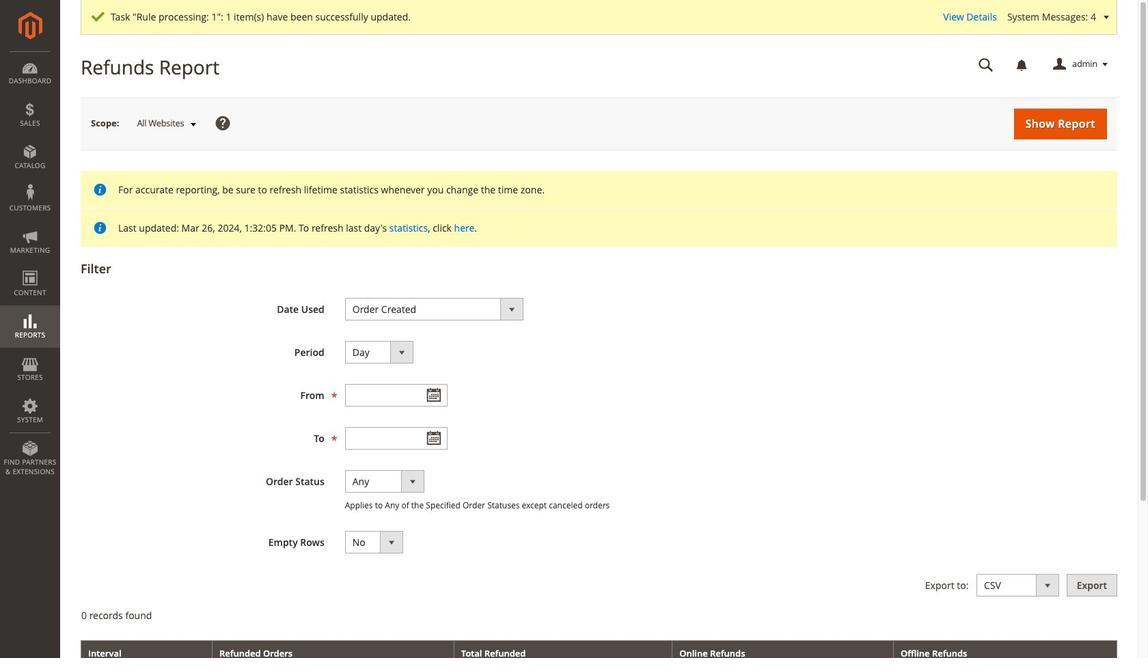 Task type: describe. For each thing, give the bounding box(es) containing it.
magento admin panel image
[[18, 12, 42, 40]]



Task type: locate. For each thing, give the bounding box(es) containing it.
None text field
[[969, 53, 1004, 77]]

menu bar
[[0, 51, 60, 483]]

None text field
[[345, 384, 448, 407], [345, 427, 448, 450], [345, 384, 448, 407], [345, 427, 448, 450]]



